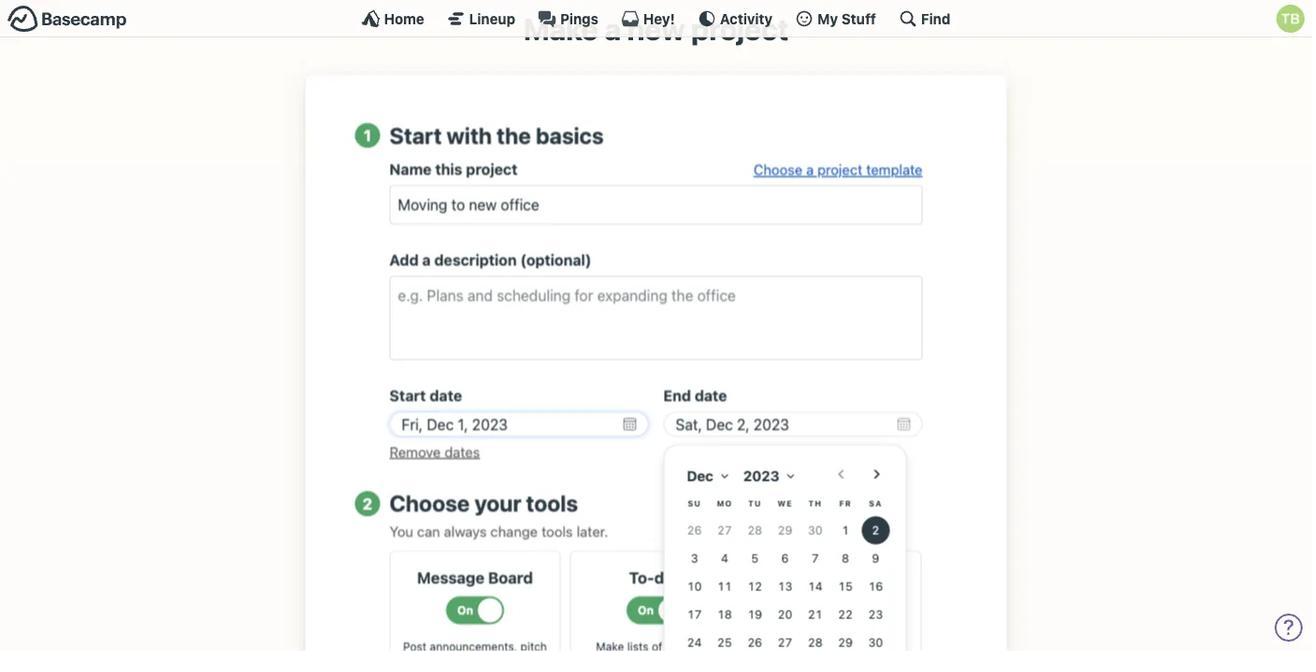 Task type: locate. For each thing, give the bounding box(es) containing it.
project right hey! on the top of the page
[[691, 11, 789, 47]]

27 down mo
[[718, 523, 732, 537]]

tools left later.
[[542, 523, 573, 539]]

28 button down tu
[[741, 516, 769, 544]]

1 horizontal spatial choose
[[754, 162, 803, 178]]

27
[[718, 523, 732, 537], [778, 635, 793, 649]]

29 button down 22
[[832, 629, 860, 651]]

6 button
[[771, 544, 799, 573]]

1 vertical spatial 28 button
[[802, 629, 830, 651]]

2 horizontal spatial project
[[818, 162, 863, 178]]

0 horizontal spatial 26
[[687, 523, 702, 537]]

27 down '20' button
[[778, 635, 793, 649]]

Choose date… field
[[390, 412, 649, 437], [664, 412, 923, 437]]

1 vertical spatial 29 button
[[832, 629, 860, 651]]

add a description (optional)
[[390, 251, 592, 269]]

0 vertical spatial tools
[[526, 490, 578, 516]]

1 vertical spatial 26 button
[[741, 629, 769, 651]]

21
[[808, 607, 823, 621]]

1
[[364, 126, 372, 144], [842, 523, 850, 537]]

30 down 23 button
[[869, 635, 883, 649]]

22 button
[[832, 601, 860, 629]]

19
[[748, 607, 763, 621]]

18
[[718, 607, 732, 621]]

1 vertical spatial 30 button
[[862, 629, 890, 651]]

a
[[605, 11, 621, 47], [807, 162, 814, 178], [422, 251, 431, 269]]

dates
[[445, 443, 480, 460]]

16 button
[[862, 573, 890, 601]]

remove dates link
[[390, 443, 480, 460]]

0 vertical spatial 28
[[748, 523, 763, 537]]

30 button down 23
[[862, 629, 890, 651]]

30 button
[[802, 516, 830, 544], [862, 629, 890, 651]]

end date
[[664, 387, 728, 405]]

30 button down "th"
[[802, 516, 830, 544]]

0 horizontal spatial 26 button
[[681, 516, 709, 544]]

26 button down su
[[681, 516, 709, 544]]

1 horizontal spatial choose date… field
[[664, 412, 923, 437]]

later.
[[577, 523, 608, 539]]

Add a description (optional) text field
[[390, 276, 923, 360]]

dec
[[687, 467, 714, 484]]

this
[[435, 161, 463, 178]]

0 vertical spatial 30
[[808, 523, 823, 537]]

th
[[809, 499, 823, 508]]

tools up change
[[526, 490, 578, 516]]

(optional)
[[521, 251, 592, 269]]

16
[[869, 579, 883, 593]]

29 down 22 'button'
[[839, 635, 853, 649]]

8 button
[[832, 544, 860, 573]]

0 vertical spatial 30 button
[[802, 516, 830, 544]]

with
[[447, 122, 492, 148]]

hey!
[[644, 10, 675, 27]]

12 button
[[741, 573, 769, 601]]

end
[[664, 387, 691, 405]]

template
[[867, 162, 923, 178]]

the
[[497, 122, 531, 148]]

27 button
[[711, 516, 739, 544], [771, 629, 799, 651]]

1 horizontal spatial 26
[[748, 635, 763, 649]]

my stuff button
[[795, 9, 877, 28]]

always
[[444, 523, 487, 539]]

main element
[[0, 0, 1313, 37]]

30 down "th"
[[808, 523, 823, 537]]

9
[[872, 551, 880, 565]]

11
[[718, 579, 732, 593]]

new
[[627, 11, 685, 47]]

0 horizontal spatial 29
[[778, 523, 793, 537]]

1 vertical spatial start
[[390, 387, 426, 405]]

27 for the bottommost 27 button
[[778, 635, 793, 649]]

choose for choose a project template
[[754, 162, 803, 178]]

0 vertical spatial a
[[605, 11, 621, 47]]

7
[[812, 551, 819, 565]]

a for new
[[605, 11, 621, 47]]

message board
[[417, 568, 533, 587]]

0 vertical spatial 26
[[687, 523, 702, 537]]

0 vertical spatial 26 button
[[681, 516, 709, 544]]

1 horizontal spatial 28 button
[[802, 629, 830, 651]]

26
[[687, 523, 702, 537], [748, 635, 763, 649]]

27 button down 20
[[771, 629, 799, 651]]

1 start from the top
[[390, 122, 442, 148]]

29 button down we
[[771, 516, 799, 544]]

1 horizontal spatial 27
[[778, 635, 793, 649]]

project left template
[[818, 162, 863, 178]]

1 vertical spatial 2
[[872, 523, 880, 537]]

0 vertical spatial choose
[[754, 162, 803, 178]]

0 vertical spatial 1
[[364, 126, 372, 144]]

2 vertical spatial a
[[422, 251, 431, 269]]

0 horizontal spatial 27
[[718, 523, 732, 537]]

1 horizontal spatial 1
[[842, 523, 850, 537]]

27 button down mo
[[711, 516, 739, 544]]

1 inside button
[[842, 523, 850, 537]]

fr
[[840, 499, 852, 508]]

1 horizontal spatial 26 button
[[741, 629, 769, 651]]

1 horizontal spatial 2
[[872, 523, 880, 537]]

1 vertical spatial a
[[807, 162, 814, 178]]

2 choose date… field from the left
[[664, 412, 923, 437]]

a left template
[[807, 162, 814, 178]]

choose a project template link
[[754, 162, 923, 178]]

docs
[[791, 568, 829, 587]]

my stuff
[[818, 10, 877, 27]]

28 down 21 button
[[808, 635, 823, 649]]

28
[[748, 523, 763, 537], [808, 635, 823, 649]]

2 inside 2 button
[[872, 523, 880, 537]]

0 horizontal spatial 28 button
[[741, 516, 769, 544]]

1 vertical spatial 29
[[839, 635, 853, 649]]

1 vertical spatial 27
[[778, 635, 793, 649]]

30
[[808, 523, 823, 537], [869, 635, 883, 649]]

26 button
[[681, 516, 709, 544], [741, 629, 769, 651]]

1 horizontal spatial 27 button
[[771, 629, 799, 651]]

10 button
[[681, 573, 709, 601]]

28 button down 21
[[802, 629, 830, 651]]

a for project
[[807, 162, 814, 178]]

26 down su
[[687, 523, 702, 537]]

0 horizontal spatial a
[[422, 251, 431, 269]]

1 horizontal spatial 28
[[808, 635, 823, 649]]

0 vertical spatial 27
[[718, 523, 732, 537]]

tools
[[526, 490, 578, 516], [542, 523, 573, 539]]

2 horizontal spatial a
[[807, 162, 814, 178]]

0 horizontal spatial choose
[[390, 490, 470, 516]]

1 vertical spatial choose
[[390, 490, 470, 516]]

date for start date
[[430, 387, 462, 405]]

a right pings
[[605, 11, 621, 47]]

date right end
[[695, 387, 728, 405]]

4 button
[[711, 544, 739, 573]]

0 vertical spatial start
[[390, 122, 442, 148]]

26 button down 19
[[741, 629, 769, 651]]

add
[[390, 251, 419, 269]]

date up remove dates
[[430, 387, 462, 405]]

dos
[[655, 568, 682, 587]]

0 horizontal spatial 30 button
[[802, 516, 830, 544]]

1 vertical spatial 26
[[748, 635, 763, 649]]

1 horizontal spatial project
[[691, 11, 789, 47]]

0 horizontal spatial 27 button
[[711, 516, 739, 544]]

choose for choose your tools
[[390, 490, 470, 516]]

project down the start with the basics
[[466, 161, 518, 178]]

lineup link
[[447, 9, 516, 28]]

1 vertical spatial 27 button
[[771, 629, 799, 651]]

0 horizontal spatial project
[[466, 161, 518, 178]]

0 horizontal spatial choose date… field
[[390, 412, 649, 437]]

0 vertical spatial 2
[[363, 494, 373, 513]]

1 vertical spatial 28
[[808, 635, 823, 649]]

su
[[688, 499, 702, 508]]

1 horizontal spatial 29
[[839, 635, 853, 649]]

20 button
[[771, 601, 799, 629]]

0 horizontal spatial date
[[430, 387, 462, 405]]

14 button
[[802, 573, 830, 601]]

26 down 19 button
[[748, 635, 763, 649]]

choose a project template
[[754, 162, 923, 178]]

1 horizontal spatial 30
[[869, 635, 883, 649]]

Name this project text field
[[390, 185, 923, 225]]

0 horizontal spatial 28
[[748, 523, 763, 537]]

28 button
[[741, 516, 769, 544], [802, 629, 830, 651]]

23 button
[[862, 601, 890, 629]]

start up remove
[[390, 387, 426, 405]]

0 horizontal spatial 29 button
[[771, 516, 799, 544]]

stuff
[[842, 10, 877, 27]]

home link
[[362, 9, 425, 28]]

1 date from the left
[[430, 387, 462, 405]]

2 date from the left
[[695, 387, 728, 405]]

1 horizontal spatial date
[[695, 387, 728, 405]]

2 start from the top
[[390, 387, 426, 405]]

can
[[417, 523, 440, 539]]

a right add
[[422, 251, 431, 269]]

2 button
[[862, 516, 890, 544]]

find button
[[899, 9, 951, 28]]

choose your tools
[[390, 490, 578, 516]]

files
[[847, 568, 882, 587]]

29
[[778, 523, 793, 537], [839, 635, 853, 649]]

to-dos
[[629, 568, 682, 587]]

choose
[[754, 162, 803, 178], [390, 490, 470, 516]]

choose date… field up 2023
[[664, 412, 923, 437]]

1 vertical spatial 1
[[842, 523, 850, 537]]

28 down tu
[[748, 523, 763, 537]]

start
[[390, 122, 442, 148], [390, 387, 426, 405]]

start up "name"
[[390, 122, 442, 148]]

29 down we
[[778, 523, 793, 537]]

1 horizontal spatial a
[[605, 11, 621, 47]]

choose date… field up dates
[[390, 412, 649, 437]]



Task type: vqa. For each thing, say whether or not it's contained in the screenshot.


Task type: describe. For each thing, give the bounding box(es) containing it.
pings button
[[538, 9, 599, 28]]

start date
[[390, 387, 462, 405]]

my
[[818, 10, 839, 27]]

start for start date
[[390, 387, 426, 405]]

name
[[390, 161, 432, 178]]

docs & files
[[791, 568, 882, 587]]

switch accounts image
[[7, 5, 127, 34]]

date for end date
[[695, 387, 728, 405]]

name this project
[[390, 161, 518, 178]]

14
[[808, 579, 823, 593]]

activity link
[[698, 9, 773, 28]]

24 button
[[681, 629, 709, 651]]

18 button
[[711, 601, 739, 629]]

5 button
[[741, 544, 769, 573]]

tim burton image
[[1277, 5, 1305, 33]]

27 for topmost 27 button
[[718, 523, 732, 537]]

you
[[390, 523, 414, 539]]

start for start with the basics
[[390, 122, 442, 148]]

0 horizontal spatial 2
[[363, 494, 373, 513]]

25
[[718, 635, 732, 649]]

3
[[691, 551, 698, 565]]

lineup
[[469, 10, 516, 27]]

0 vertical spatial 29
[[778, 523, 793, 537]]

activity
[[720, 10, 773, 27]]

23
[[869, 607, 883, 621]]

0 vertical spatial 29 button
[[771, 516, 799, 544]]

13 button
[[771, 573, 799, 601]]

15 button
[[832, 573, 860, 601]]

tu
[[748, 499, 762, 508]]

2023
[[744, 467, 780, 484]]

8
[[842, 551, 850, 565]]

7 button
[[802, 544, 830, 573]]

find
[[921, 10, 951, 27]]

sa
[[869, 499, 883, 508]]

1 choose date… field from the left
[[390, 412, 649, 437]]

22
[[839, 607, 853, 621]]

15
[[839, 579, 853, 593]]

1 vertical spatial 30
[[869, 635, 883, 649]]

message
[[417, 568, 485, 587]]

mo
[[717, 499, 733, 508]]

17 button
[[681, 601, 709, 629]]

6
[[782, 551, 789, 565]]

description
[[435, 251, 517, 269]]

project for name this project
[[466, 161, 518, 178]]

remove dates
[[390, 443, 480, 460]]

9 button
[[862, 544, 890, 573]]

24
[[687, 635, 702, 649]]

to-
[[629, 568, 655, 587]]

your
[[475, 490, 522, 516]]

project for choose a project template
[[818, 162, 863, 178]]

5
[[752, 551, 759, 565]]

board
[[488, 568, 533, 587]]

21 button
[[802, 601, 830, 629]]

1 button
[[832, 516, 860, 544]]

12
[[748, 579, 763, 593]]

a for description
[[422, 251, 431, 269]]

0 vertical spatial 27 button
[[711, 516, 739, 544]]

hey! button
[[621, 9, 675, 28]]

pings
[[561, 10, 599, 27]]

26 for the leftmost 26 button
[[687, 523, 702, 537]]

4
[[721, 551, 729, 565]]

we
[[778, 499, 793, 508]]

0 vertical spatial 28 button
[[741, 516, 769, 544]]

remove
[[390, 443, 441, 460]]

19 button
[[741, 601, 769, 629]]

1 vertical spatial tools
[[542, 523, 573, 539]]

basics
[[536, 122, 604, 148]]

make
[[524, 11, 598, 47]]

1 horizontal spatial 29 button
[[832, 629, 860, 651]]

1 horizontal spatial 30 button
[[862, 629, 890, 651]]

0 horizontal spatial 1
[[364, 126, 372, 144]]

&
[[832, 568, 844, 587]]

10
[[687, 579, 702, 593]]

make a new project
[[524, 11, 789, 47]]

17
[[687, 607, 702, 621]]

26 for the right 26 button
[[748, 635, 763, 649]]

home
[[384, 10, 425, 27]]

0 horizontal spatial 30
[[808, 523, 823, 537]]

3 button
[[681, 544, 709, 573]]

20
[[778, 607, 793, 621]]

start with the basics
[[390, 122, 604, 148]]

change
[[491, 523, 538, 539]]



